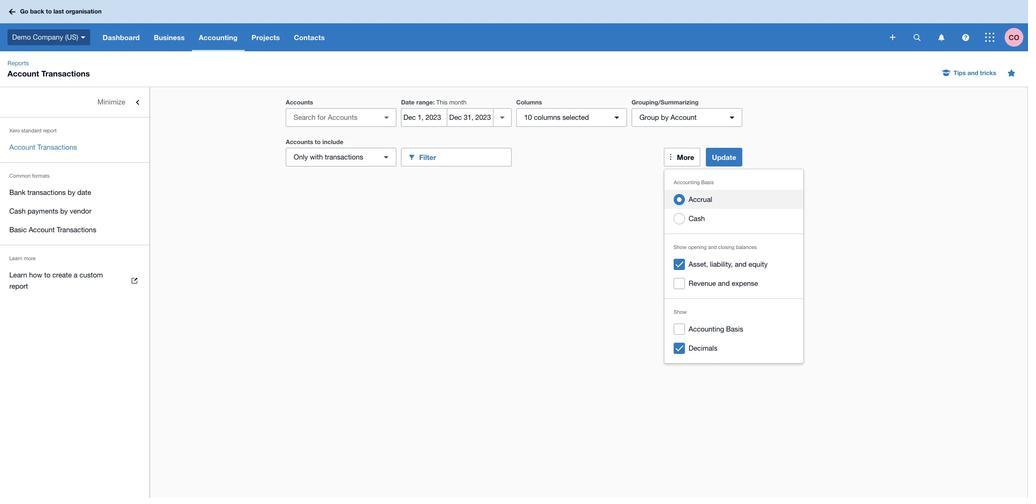 Task type: vqa. For each thing, say whether or not it's contained in the screenshot.
'to' in Learn how to create a custom report
yes



Task type: locate. For each thing, give the bounding box(es) containing it.
1 vertical spatial report
[[9, 283, 28, 291]]

0 horizontal spatial transactions
[[27, 189, 66, 197]]

reports link
[[4, 59, 33, 68]]

1 horizontal spatial cash
[[689, 215, 705, 223]]

account
[[7, 69, 39, 78], [671, 114, 697, 121], [9, 143, 35, 151], [29, 226, 55, 234]]

basis
[[702, 180, 714, 185], [727, 326, 744, 334]]

to
[[46, 8, 52, 15], [315, 138, 321, 146], [44, 271, 50, 279]]

minimize
[[98, 98, 125, 106]]

include
[[323, 138, 344, 146]]

account down xero
[[9, 143, 35, 151]]

accounting basis up decimals
[[689, 326, 744, 334]]

cash for cash
[[689, 215, 705, 223]]

banner
[[0, 0, 1029, 51]]

2 vertical spatial by
[[60, 207, 68, 215]]

svg image inside demo company (us) popup button
[[81, 36, 85, 39]]

tips and tricks
[[954, 69, 997, 77]]

0 horizontal spatial svg image
[[81, 36, 85, 39]]

xero
[[9, 128, 20, 134]]

date
[[77, 189, 91, 197]]

learn for learn how to create a custom report
[[9, 271, 27, 279]]

0 vertical spatial transactions
[[325, 153, 363, 161]]

back
[[30, 8, 44, 15]]

co
[[1009, 33, 1020, 41]]

accrual
[[689, 196, 713, 204]]

accounting inside button
[[689, 326, 725, 334]]

1 vertical spatial learn
[[9, 271, 27, 279]]

1 vertical spatial accounts
[[286, 138, 313, 146]]

by inside bank transactions by date link
[[68, 189, 75, 197]]

common
[[9, 173, 31, 179]]

transactions down include
[[325, 153, 363, 161]]

1 vertical spatial accounting basis
[[689, 326, 744, 334]]

learn down learn more
[[9, 271, 27, 279]]

1 vertical spatial basis
[[727, 326, 744, 334]]

by left vendor
[[60, 207, 68, 215]]

0 vertical spatial transactions
[[41, 69, 90, 78]]

transactions inside the reports account transactions
[[41, 69, 90, 78]]

transactions down xero standard report
[[37, 143, 77, 151]]

only with transactions
[[294, 153, 363, 161]]

accounts up search for accounts text field
[[286, 99, 313, 106]]

to for go back to last organisation
[[46, 8, 52, 15]]

create
[[52, 271, 72, 279]]

transactions down formats
[[27, 189, 66, 197]]

0 vertical spatial show
[[674, 245, 687, 250]]

2 vertical spatial to
[[44, 271, 50, 279]]

revenue and expense
[[689, 280, 759, 288]]

learn inside learn how to create a custom report
[[9, 271, 27, 279]]

0 vertical spatial accounting
[[199, 33, 238, 42]]

list box
[[665, 170, 804, 364]]

10 columns selected
[[525, 114, 589, 121]]

by left date
[[68, 189, 75, 197]]

by
[[661, 114, 669, 121], [68, 189, 75, 197], [60, 207, 68, 215]]

reports account transactions
[[7, 60, 90, 78]]

accounts up only
[[286, 138, 313, 146]]

how
[[29, 271, 42, 279]]

learn left "more"
[[9, 256, 22, 262]]

filter button
[[401, 148, 512, 167]]

1 horizontal spatial basis
[[727, 326, 744, 334]]

account inside "basic account transactions" link
[[29, 226, 55, 234]]

transactions up minimize button
[[41, 69, 90, 78]]

group
[[665, 170, 804, 364]]

last
[[53, 8, 64, 15]]

account down "payments"
[[29, 226, 55, 234]]

svg image right (us)
[[81, 36, 85, 39]]

basis inside button
[[727, 326, 744, 334]]

2 vertical spatial accounting
[[689, 326, 725, 334]]

1 vertical spatial by
[[68, 189, 75, 197]]

0 vertical spatial report
[[43, 128, 57, 134]]

svg image inside go back to last organisation link
[[9, 9, 15, 15]]

account inside account transactions link
[[9, 143, 35, 151]]

revenue
[[689, 280, 717, 288]]

1 vertical spatial accounting
[[674, 180, 700, 185]]

accounts for accounts to include
[[286, 138, 313, 146]]

transactions for reports account transactions
[[41, 69, 90, 78]]

account down reports link
[[7, 69, 39, 78]]

report down learn more
[[9, 283, 28, 291]]

accounting button
[[192, 23, 245, 51]]

show
[[674, 245, 687, 250], [674, 310, 687, 315]]

basis up accrual
[[702, 180, 714, 185]]

0 horizontal spatial cash
[[9, 207, 26, 215]]

svg image
[[986, 33, 995, 42], [81, 36, 85, 39]]

svg image left co
[[986, 33, 995, 42]]

cash
[[9, 207, 26, 215], [689, 215, 705, 223]]

2 vertical spatial transactions
[[57, 226, 96, 234]]

to right how
[[44, 271, 50, 279]]

(us)
[[65, 33, 78, 41]]

transactions
[[41, 69, 90, 78], [37, 143, 77, 151], [57, 226, 96, 234]]

None field
[[286, 108, 397, 127]]

co button
[[1005, 23, 1029, 51]]

by down grouping/summarizing
[[661, 114, 669, 121]]

more button
[[664, 148, 701, 167]]

by inside 'cash payments by vendor' link
[[60, 207, 68, 215]]

to for learn how to create a custom report
[[44, 271, 50, 279]]

1 horizontal spatial transactions
[[325, 153, 363, 161]]

cash down 'bank'
[[9, 207, 26, 215]]

reports
[[7, 60, 29, 67]]

and down liability,
[[718, 280, 730, 288]]

2 learn from the top
[[9, 271, 27, 279]]

report
[[43, 128, 57, 134], [9, 283, 28, 291]]

cash payments by vendor link
[[0, 202, 150, 221]]

list box containing accrual
[[665, 170, 804, 364]]

accounting basis
[[674, 180, 714, 185], [689, 326, 744, 334]]

svg image
[[9, 9, 15, 15], [914, 34, 921, 41], [939, 34, 945, 41], [963, 34, 970, 41], [891, 35, 896, 40]]

transactions inside popup button
[[325, 153, 363, 161]]

organisation
[[66, 8, 102, 15]]

formats
[[32, 173, 50, 179]]

go back to last organisation
[[20, 8, 102, 15]]

and
[[968, 69, 979, 77], [709, 245, 717, 250], [735, 261, 747, 269], [718, 280, 730, 288]]

0 vertical spatial accounts
[[286, 99, 313, 106]]

date
[[401, 99, 415, 106]]

1 vertical spatial show
[[674, 310, 687, 315]]

account down grouping/summarizing
[[671, 114, 697, 121]]

minimize button
[[0, 93, 150, 112]]

transactions down 'cash payments by vendor' link
[[57, 226, 96, 234]]

list of convenience dates image
[[493, 108, 512, 127]]

0 horizontal spatial basis
[[702, 180, 714, 185]]

group by account
[[640, 114, 697, 121]]

1 accounts from the top
[[286, 99, 313, 106]]

2 show from the top
[[674, 310, 687, 315]]

to inside banner
[[46, 8, 52, 15]]

basis up decimals button
[[727, 326, 744, 334]]

0 vertical spatial by
[[661, 114, 669, 121]]

to left include
[[315, 138, 321, 146]]

1 learn from the top
[[9, 256, 22, 262]]

1 horizontal spatial svg image
[[986, 33, 995, 42]]

accounting
[[199, 33, 238, 42], [674, 180, 700, 185], [689, 326, 725, 334]]

cash inside button
[[689, 215, 705, 223]]

0 vertical spatial learn
[[9, 256, 22, 262]]

to inside learn how to create a custom report
[[44, 271, 50, 279]]

grouping/summarizing
[[632, 99, 699, 106]]

accounts
[[286, 99, 313, 106], [286, 138, 313, 146]]

group containing accrual
[[665, 170, 804, 364]]

remove from favorites image
[[1003, 64, 1021, 82]]

to left last
[[46, 8, 52, 15]]

demo company (us) button
[[0, 23, 96, 51]]

0 vertical spatial basis
[[702, 180, 714, 185]]

2 accounts from the top
[[286, 138, 313, 146]]

1 show from the top
[[674, 245, 687, 250]]

cash payments by vendor
[[9, 207, 92, 215]]

opening
[[689, 245, 707, 250]]

report up account transactions in the left of the page
[[43, 128, 57, 134]]

date range : this month
[[401, 99, 467, 106]]

1 vertical spatial transactions
[[27, 189, 66, 197]]

0 horizontal spatial report
[[9, 283, 28, 291]]

learn
[[9, 256, 22, 262], [9, 271, 27, 279]]

bank
[[9, 189, 25, 197]]

cash down accrual
[[689, 215, 705, 223]]

accounting basis up accrual
[[674, 180, 714, 185]]

0 vertical spatial to
[[46, 8, 52, 15]]

tips and tricks button
[[937, 65, 1003, 80]]



Task type: describe. For each thing, give the bounding box(es) containing it.
dashboard
[[103, 33, 140, 42]]

bank transactions by date
[[9, 189, 91, 197]]

:
[[433, 99, 435, 106]]

basic account transactions
[[9, 226, 96, 234]]

open image
[[377, 108, 396, 127]]

account inside group by account popup button
[[671, 114, 697, 121]]

Select end date field
[[448, 109, 493, 127]]

cash for cash payments by vendor
[[9, 207, 26, 215]]

learn how to create a custom report
[[9, 271, 103, 291]]

this
[[437, 99, 448, 106]]

and inside button
[[718, 280, 730, 288]]

account inside the reports account transactions
[[7, 69, 39, 78]]

xero standard report
[[9, 128, 57, 134]]

company
[[33, 33, 63, 41]]

standard
[[21, 128, 42, 134]]

decimals button
[[665, 339, 804, 358]]

account transactions link
[[0, 138, 150, 157]]

and left equity
[[735, 261, 747, 269]]

filter
[[420, 153, 437, 161]]

business button
[[147, 23, 192, 51]]

and right tips
[[968, 69, 979, 77]]

update button
[[706, 148, 743, 167]]

dashboard link
[[96, 23, 147, 51]]

selected
[[563, 114, 589, 121]]

accounting inside popup button
[[199, 33, 238, 42]]

basic
[[9, 226, 27, 234]]

bank transactions by date link
[[0, 184, 150, 202]]

demo
[[12, 33, 31, 41]]

accounting basis inside accounting basis button
[[689, 326, 744, 334]]

show opening and closing balances
[[674, 245, 757, 250]]

more
[[678, 153, 695, 162]]

transactions for basic account transactions
[[57, 226, 96, 234]]

1 vertical spatial transactions
[[37, 143, 77, 151]]

banner containing co
[[0, 0, 1029, 51]]

only with transactions button
[[286, 148, 397, 167]]

learn how to create a custom report link
[[0, 266, 150, 296]]

go back to last organisation link
[[6, 3, 107, 20]]

1 horizontal spatial report
[[43, 128, 57, 134]]

asset, liability, and equity button
[[665, 255, 804, 274]]

by for vendor
[[60, 207, 68, 215]]

asset, liability, and equity
[[689, 261, 768, 269]]

only
[[294, 153, 308, 161]]

by inside group by account popup button
[[661, 114, 669, 121]]

show for show opening and closing balances
[[674, 245, 687, 250]]

show for show
[[674, 310, 687, 315]]

tricks
[[981, 69, 997, 77]]

month
[[450, 99, 467, 106]]

accounting basis button
[[665, 320, 804, 339]]

accounts for accounts
[[286, 99, 313, 106]]

liability,
[[711, 261, 733, 269]]

closing
[[719, 245, 735, 250]]

accounts to include
[[286, 138, 344, 146]]

Select start date field
[[402, 109, 447, 127]]

range
[[417, 99, 433, 106]]

projects
[[252, 33, 280, 42]]

go
[[20, 8, 28, 15]]

group
[[640, 114, 660, 121]]

a
[[74, 271, 78, 279]]

update
[[713, 153, 737, 162]]

contacts
[[294, 33, 325, 42]]

0 vertical spatial accounting basis
[[674, 180, 714, 185]]

expense
[[732, 280, 759, 288]]

projects button
[[245, 23, 287, 51]]

balances
[[737, 245, 757, 250]]

decimals
[[689, 345, 718, 353]]

demo company (us)
[[12, 33, 78, 41]]

Search for Accounts text field
[[286, 109, 379, 127]]

contacts button
[[287, 23, 332, 51]]

by for date
[[68, 189, 75, 197]]

1 vertical spatial to
[[315, 138, 321, 146]]

basic account transactions link
[[0, 221, 150, 240]]

report inside learn how to create a custom report
[[9, 283, 28, 291]]

equity
[[749, 261, 768, 269]]

more
[[24, 256, 36, 262]]

accrual button
[[665, 190, 804, 209]]

payments
[[28, 207, 58, 215]]

cash button
[[665, 209, 804, 228]]

10
[[525, 114, 532, 121]]

revenue and expense button
[[665, 274, 804, 293]]

business
[[154, 33, 185, 42]]

account transactions
[[9, 143, 77, 151]]

columns
[[534, 114, 561, 121]]

group by account button
[[632, 108, 743, 127]]

learn for learn more
[[9, 256, 22, 262]]

vendor
[[70, 207, 92, 215]]

and left the closing
[[709, 245, 717, 250]]

columns
[[517, 99, 542, 106]]

tips
[[954, 69, 967, 77]]

common formats
[[9, 173, 50, 179]]

asset,
[[689, 261, 709, 269]]

with
[[310, 153, 323, 161]]

learn more
[[9, 256, 36, 262]]

custom
[[80, 271, 103, 279]]



